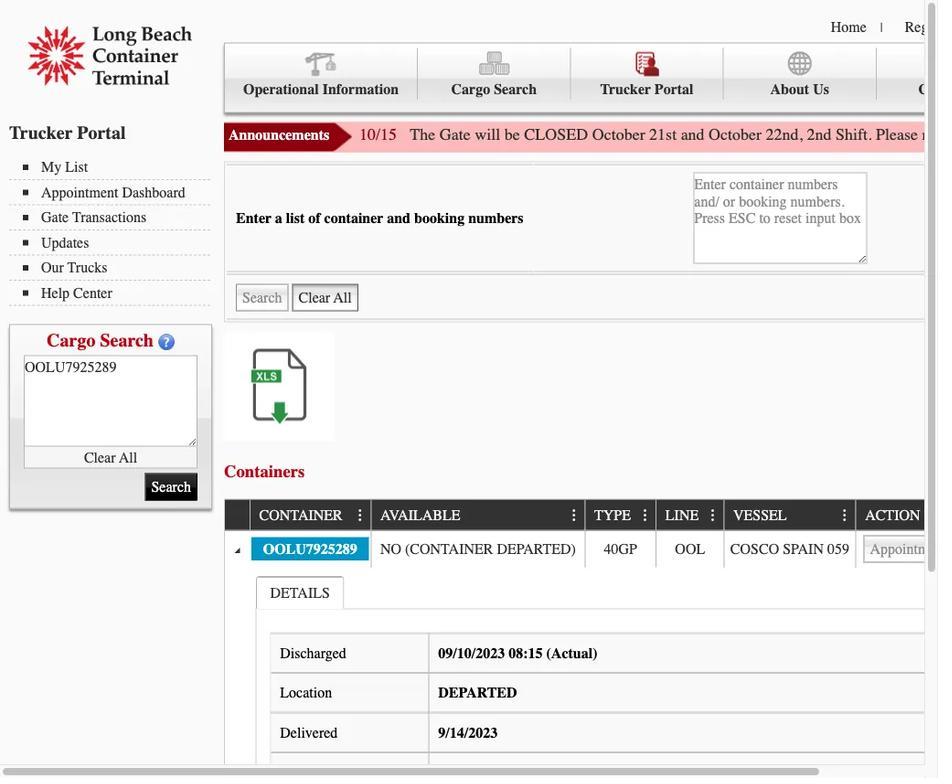 Task type: locate. For each thing, give the bounding box(es) containing it.
all
[[119, 449, 137, 466]]

help
[[41, 284, 70, 301]]

edit column settings image
[[353, 509, 368, 523], [567, 509, 582, 523]]

no (container departed)
[[380, 541, 576, 558]]

(actual)
[[547, 645, 598, 662]]

1 vertical spatial gate
[[41, 209, 69, 226]]

about us
[[771, 81, 830, 98]]

1 horizontal spatial trucker
[[600, 81, 651, 98]]

search up be
[[494, 81, 537, 98]]

edit column settings image right container link
[[353, 509, 368, 523]]

trucker portal
[[600, 81, 694, 98], [9, 122, 126, 143]]

2 horizontal spatial edit column settings image
[[838, 509, 853, 523]]

menu bar containing operational information
[[224, 43, 939, 113]]

a
[[275, 210, 282, 227]]

trucker up "10/15 the gate will be closed october 21st and october 22nd, 2nd shift. please ref"
[[600, 81, 651, 98]]

1 vertical spatial menu bar
[[9, 157, 220, 306]]

1 horizontal spatial search
[[494, 81, 537, 98]]

search down help center link at the left of the page
[[100, 330, 154, 351]]

no (container departed) cell
[[371, 531, 585, 567]]

search
[[494, 81, 537, 98], [100, 330, 154, 351]]

cargo search up will
[[451, 81, 537, 98]]

None button
[[292, 284, 358, 311], [864, 535, 939, 563], [292, 284, 358, 311], [864, 535, 939, 563]]

clear
[[84, 449, 116, 466]]

row group
[[225, 531, 939, 778]]

tab list containing details
[[252, 572, 939, 778]]

october left 22nd,
[[709, 125, 762, 144]]

details tab
[[256, 576, 345, 610]]

departed)
[[497, 541, 576, 558]]

0 horizontal spatial edit column settings image
[[353, 509, 368, 523]]

row down type
[[225, 531, 939, 567]]

row up 40gp
[[225, 500, 939, 531]]

tree grid containing container
[[225, 500, 939, 778]]

cargo up will
[[451, 81, 490, 98]]

menu bar
[[224, 43, 939, 113], [9, 157, 220, 306]]

1 horizontal spatial edit column settings image
[[706, 509, 721, 523]]

con
[[919, 81, 939, 98]]

edit column settings image right type
[[639, 509, 653, 523]]

0 horizontal spatial edit column settings image
[[639, 509, 653, 523]]

operational
[[243, 81, 319, 98]]

operational information
[[243, 81, 399, 98]]

list
[[286, 210, 305, 227]]

trucker
[[600, 81, 651, 98], [9, 122, 73, 143]]

2 edit column settings image from the left
[[567, 509, 582, 523]]

None submit
[[236, 284, 289, 311], [145, 473, 198, 501], [236, 284, 289, 311], [145, 473, 198, 501]]

enter a list of container and booking numbers
[[236, 210, 524, 227]]

09/10/2023 08:15 (actual)
[[438, 645, 598, 662]]

10/15
[[359, 125, 397, 144]]

cargo down help
[[47, 330, 95, 351]]

line column header
[[656, 500, 724, 531]]

available column header
[[371, 500, 585, 531]]

40gp cell
[[585, 531, 656, 567]]

1 horizontal spatial cargo
[[451, 81, 490, 98]]

edit column settings image inside type column header
[[639, 509, 653, 523]]

us
[[813, 81, 830, 98]]

1 horizontal spatial october
[[709, 125, 762, 144]]

search inside menu bar
[[494, 81, 537, 98]]

available
[[381, 507, 461, 524]]

1 vertical spatial trucker portal
[[9, 122, 126, 143]]

edit column settings image inside the 'line' column header
[[706, 509, 721, 523]]

0 vertical spatial trucker
[[600, 81, 651, 98]]

spain
[[783, 541, 824, 558]]

edit column settings image
[[639, 509, 653, 523], [706, 509, 721, 523], [838, 509, 853, 523]]

0 horizontal spatial search
[[100, 330, 154, 351]]

0 horizontal spatial cargo search
[[47, 330, 154, 351]]

october
[[592, 125, 645, 144], [709, 125, 762, 144]]

type
[[595, 507, 631, 524]]

cargo
[[451, 81, 490, 98], [47, 330, 95, 351]]

october left 21st
[[592, 125, 645, 144]]

Enter container numbers and/ or booking numbers.  text field
[[24, 355, 198, 447]]

cosco spain 059 cell
[[724, 531, 856, 567]]

trucker portal up list
[[9, 122, 126, 143]]

1 horizontal spatial gate
[[440, 125, 471, 144]]

1 edit column settings image from the left
[[639, 509, 653, 523]]

3 edit column settings image from the left
[[838, 509, 853, 523]]

1 horizontal spatial menu bar
[[224, 43, 939, 113]]

0 vertical spatial menu bar
[[224, 43, 939, 113]]

0 horizontal spatial trucker
[[9, 122, 73, 143]]

0 vertical spatial portal
[[655, 81, 694, 98]]

0 vertical spatial search
[[494, 81, 537, 98]]

0 horizontal spatial trucker portal
[[9, 122, 126, 143]]

1 horizontal spatial and
[[681, 125, 705, 144]]

edit column settings image left type
[[567, 509, 582, 523]]

oolu7925289
[[263, 541, 357, 558]]

container column header
[[250, 500, 371, 531]]

and left booking
[[387, 210, 411, 227]]

my
[[41, 159, 61, 176]]

operational information link
[[225, 48, 418, 100]]

portal up my list link
[[77, 122, 126, 143]]

the
[[410, 125, 436, 144]]

center
[[73, 284, 112, 301]]

cargo search down center
[[47, 330, 154, 351]]

edit column settings image inside container "column header"
[[353, 509, 368, 523]]

tab list inside row group
[[252, 572, 939, 778]]

and right 21st
[[681, 125, 705, 144]]

edit column settings image inside the available column header
[[567, 509, 582, 523]]

2nd
[[807, 125, 832, 144]]

cosco
[[731, 541, 780, 558]]

1 edit column settings image from the left
[[353, 509, 368, 523]]

cargo search inside menu bar
[[451, 81, 537, 98]]

0 vertical spatial cargo search
[[451, 81, 537, 98]]

1 horizontal spatial trucker portal
[[600, 81, 694, 98]]

0 horizontal spatial menu bar
[[9, 157, 220, 306]]

trucker up my
[[9, 122, 73, 143]]

portal up 21st
[[655, 81, 694, 98]]

edit column settings image up the 059 on the bottom right
[[838, 509, 853, 523]]

tab list
[[252, 572, 939, 778]]

1 row from the top
[[225, 500, 939, 531]]

1 vertical spatial cargo
[[47, 330, 95, 351]]

0 vertical spatial gate
[[440, 125, 471, 144]]

1 vertical spatial trucker
[[9, 122, 73, 143]]

be
[[505, 125, 520, 144]]

tree grid
[[225, 500, 939, 778]]

trucker portal up "10/15 the gate will be closed october 21st and october 22nd, 2nd shift. please ref"
[[600, 81, 694, 98]]

edit column settings image inside vessel column header
[[838, 509, 853, 523]]

0 horizontal spatial cargo
[[47, 330, 95, 351]]

0 horizontal spatial and
[[387, 210, 411, 227]]

con link
[[877, 48, 939, 100]]

booking
[[414, 210, 465, 227]]

2 row from the top
[[225, 531, 939, 567]]

edit column settings image for available
[[567, 509, 582, 523]]

1 vertical spatial cargo search
[[47, 330, 154, 351]]

trucker inside menu bar
[[600, 81, 651, 98]]

home link
[[831, 18, 867, 35]]

gate
[[440, 125, 471, 144], [41, 209, 69, 226]]

details
[[270, 585, 330, 602]]

please
[[876, 125, 918, 144]]

oolu7925289 cell
[[250, 531, 371, 567]]

of
[[309, 210, 321, 227]]

portal
[[655, 81, 694, 98], [77, 122, 126, 143]]

(container
[[405, 541, 493, 558]]

0 horizontal spatial portal
[[77, 122, 126, 143]]

and
[[681, 125, 705, 144], [387, 210, 411, 227]]

row
[[225, 500, 939, 531], [225, 531, 939, 567]]

gate up updates
[[41, 209, 69, 226]]

0 horizontal spatial october
[[592, 125, 645, 144]]

edit column settings image right line
[[706, 509, 721, 523]]

cargo search
[[451, 81, 537, 98], [47, 330, 154, 351]]

menu bar containing my list
[[9, 157, 220, 306]]

1 horizontal spatial cargo search
[[451, 81, 537, 98]]

2 edit column settings image from the left
[[706, 509, 721, 523]]

gate right the
[[440, 125, 471, 144]]

0 horizontal spatial gate
[[41, 209, 69, 226]]

0 vertical spatial and
[[681, 125, 705, 144]]

1 horizontal spatial edit column settings image
[[567, 509, 582, 523]]



Task type: describe. For each thing, give the bounding box(es) containing it.
ool cell
[[656, 531, 724, 567]]

help center link
[[23, 284, 210, 301]]

vessel column header
[[724, 500, 856, 531]]

container link
[[259, 500, 352, 530]]

available link
[[381, 500, 469, 530]]

0 vertical spatial trucker portal
[[600, 81, 694, 98]]

ref
[[923, 125, 939, 144]]

home
[[831, 18, 867, 35]]

updates link
[[23, 234, 210, 251]]

trucker portal link
[[571, 48, 724, 100]]

action link
[[865, 500, 930, 530]]

2 october from the left
[[709, 125, 762, 144]]

appointment
[[41, 184, 118, 201]]

shift.
[[836, 125, 872, 144]]

appointment dashboard link
[[23, 184, 210, 201]]

information
[[323, 81, 399, 98]]

edit column settings image for container
[[353, 509, 368, 523]]

1 horizontal spatial portal
[[655, 81, 694, 98]]

09/10/2023
[[438, 645, 505, 662]]

1 october from the left
[[592, 125, 645, 144]]

row containing oolu7925289
[[225, 531, 939, 567]]

no
[[380, 541, 402, 558]]

edit column settings image for vessel
[[838, 509, 853, 523]]

22nd,
[[766, 125, 803, 144]]

container
[[259, 507, 343, 524]]

type column header
[[585, 500, 656, 531]]

08:15
[[509, 645, 543, 662]]

announcements
[[229, 127, 330, 144]]

numbers
[[468, 210, 524, 227]]

40gp
[[604, 541, 638, 558]]

21st
[[650, 125, 677, 144]]

regis
[[905, 18, 939, 35]]

line link
[[666, 500, 708, 530]]

clear all button
[[24, 447, 198, 469]]

containers
[[224, 462, 305, 482]]

type link
[[595, 500, 640, 530]]

list
[[65, 159, 88, 176]]

cosco spain 059
[[731, 541, 850, 558]]

about
[[771, 81, 810, 98]]

edit column settings image for type
[[639, 509, 653, 523]]

dashboard
[[122, 184, 185, 201]]

1 vertical spatial portal
[[77, 122, 126, 143]]

1 vertical spatial and
[[387, 210, 411, 227]]

059
[[828, 541, 850, 558]]

updates
[[41, 234, 89, 251]]

gate inside 'my list appointment dashboard gate transactions updates our trucks help center'
[[41, 209, 69, 226]]

closed
[[524, 125, 588, 144]]

9/14/2023
[[438, 725, 498, 741]]

|
[[881, 20, 883, 35]]

row group containing oolu7925289
[[225, 531, 939, 778]]

1 vertical spatial search
[[100, 330, 154, 351]]

row containing container
[[225, 500, 939, 531]]

location
[[280, 685, 332, 702]]

our
[[41, 259, 64, 276]]

edit column settings image for line
[[706, 509, 721, 523]]

my list appointment dashboard gate transactions updates our trucks help center
[[41, 159, 185, 301]]

our trucks link
[[23, 259, 210, 276]]

delivered
[[280, 725, 338, 741]]

Enter container numbers and/ or booking numbers. Press ESC to reset input box text field
[[694, 172, 867, 264]]

transactions
[[72, 209, 146, 226]]

regis link
[[905, 18, 939, 35]]

enter
[[236, 210, 272, 227]]

gate transactions link
[[23, 209, 210, 226]]

vessel link
[[734, 500, 796, 530]]

will
[[475, 125, 501, 144]]

clear all
[[84, 449, 137, 466]]

about us link
[[724, 48, 877, 100]]

action
[[865, 507, 921, 524]]

ool
[[675, 541, 705, 558]]

cargo search link
[[418, 48, 571, 100]]

container
[[324, 210, 384, 227]]

discharged
[[280, 645, 347, 662]]

vessel
[[734, 507, 787, 524]]

0 vertical spatial cargo
[[451, 81, 490, 98]]

departed
[[438, 685, 517, 702]]

my list link
[[23, 159, 210, 176]]

10/15 the gate will be closed october 21st and october 22nd, 2nd shift. please ref
[[359, 125, 939, 144]]

trucks
[[67, 259, 107, 276]]

line
[[666, 507, 699, 524]]



Task type: vqa. For each thing, say whether or not it's contained in the screenshot.
Address
no



